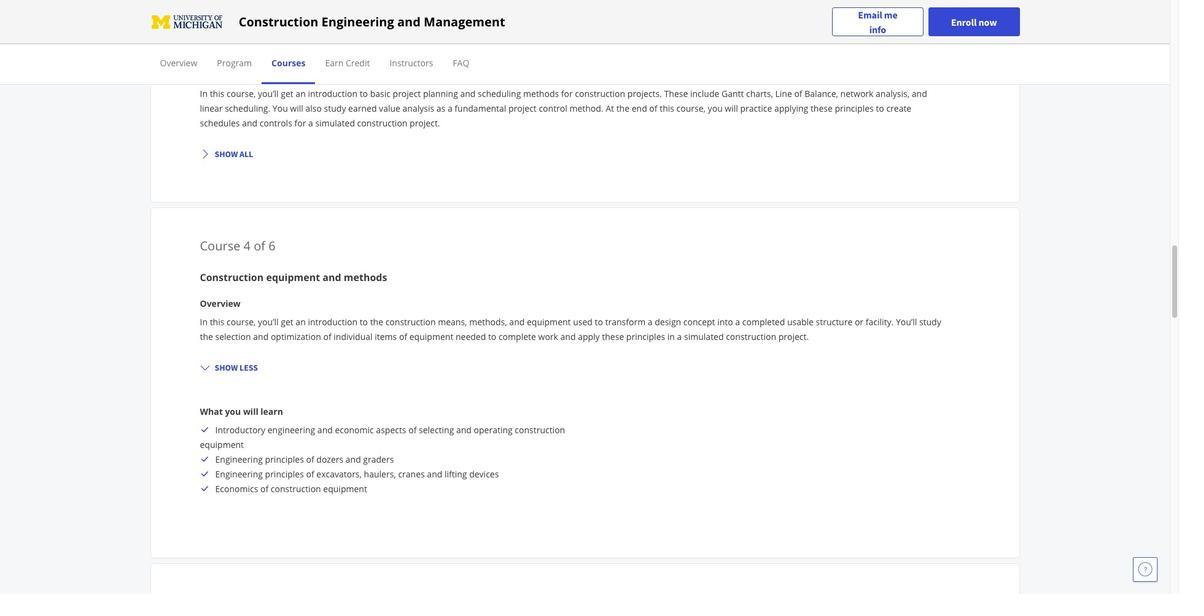 Task type: vqa. For each thing, say whether or not it's contained in the screenshot.
get to the bottom
yes



Task type: locate. For each thing, give the bounding box(es) containing it.
means,
[[438, 317, 467, 328]]

this
[[210, 88, 224, 100], [660, 103, 675, 114], [210, 317, 224, 328]]

this up the selection
[[210, 317, 224, 328]]

0 vertical spatial methods
[[523, 88, 559, 100]]

method.
[[570, 103, 604, 114]]

the right at at the right top
[[617, 103, 630, 114]]

equipment inside introductory engineering and economic aspects of selecting and operating construction equipment
[[200, 439, 244, 451]]

an inside in this course, you'll get an introduction to basic project planning and scheduling methods for construction projects. these include gantt charts, line of balance, network analysis, and linear scheduling. you will also study earned value analysis as a fundamental project control method. at the end of this course, you will practice applying these principles to create schedules and controls for a simulated construction project.
[[296, 88, 306, 100]]

2 vertical spatial construction
[[200, 271, 264, 285]]

you'll inside in this course, you'll get an introduction to the construction means, methods, and equipment used to transform a design concept into a completed usable structure or facility. you'll study the selection and optimization of individual items of equipment needed to complete work and apply these principles in a simulated construction project.
[[258, 317, 279, 328]]

0 vertical spatial project
[[266, 43, 301, 56]]

get inside in this course, you'll get an introduction to basic project planning and scheduling methods for construction projects. these include gantt charts, line of balance, network analysis, and linear scheduling. you will also study earned value analysis as a fundamental project control method. at the end of this course, you will practice applying these principles to create schedules and controls for a simulated construction project.
[[281, 88, 294, 100]]

linear
[[200, 103, 223, 114]]

2 an from the top
[[296, 317, 306, 328]]

2 horizontal spatial project
[[509, 103, 537, 114]]

show inside show all dropdown button
[[215, 149, 238, 160]]

construction for construction equipment and methods
[[200, 271, 264, 285]]

1 vertical spatial project
[[393, 88, 421, 100]]

1 vertical spatial you
[[225, 406, 241, 418]]

concept
[[684, 317, 715, 328]]

email
[[858, 8, 883, 21]]

construction up program link
[[200, 43, 264, 56]]

project. down usable
[[779, 331, 809, 343]]

1 vertical spatial scheduling
[[478, 88, 521, 100]]

will down gantt on the right top
[[725, 103, 738, 114]]

study
[[324, 103, 346, 114], [920, 317, 942, 328]]

a left design
[[648, 317, 653, 328]]

1 vertical spatial construction
[[200, 43, 264, 56]]

1 introduction from the top
[[308, 88, 358, 100]]

1 you'll from the top
[[258, 88, 279, 100]]

an up optimization
[[296, 317, 306, 328]]

0 vertical spatial course,
[[227, 88, 256, 100]]

planning,
[[304, 43, 350, 56]]

used
[[573, 317, 593, 328]]

0 vertical spatial you'll
[[258, 88, 279, 100]]

1 vertical spatial course
[[200, 238, 240, 255]]

aspects
[[376, 425, 406, 436]]

2 vertical spatial this
[[210, 317, 224, 328]]

show all button
[[195, 143, 258, 165]]

usable
[[788, 317, 814, 328]]

1 vertical spatial introduction
[[308, 317, 358, 328]]

scheduling up fundamental
[[478, 88, 521, 100]]

completed
[[743, 317, 785, 328]]

cranes
[[398, 469, 425, 481]]

2 horizontal spatial the
[[617, 103, 630, 114]]

6 for course 3 of 6
[[269, 9, 276, 26]]

get
[[281, 88, 294, 100], [281, 317, 294, 328]]

1 vertical spatial study
[[920, 317, 942, 328]]

course for course 3 of 6
[[200, 9, 240, 26]]

get up optimization
[[281, 317, 294, 328]]

an up also
[[296, 88, 306, 100]]

practice
[[741, 103, 772, 114]]

less
[[240, 363, 258, 374]]

construction right operating
[[515, 425, 565, 436]]

1 horizontal spatial methods
[[523, 88, 559, 100]]

construction
[[575, 88, 626, 100], [357, 117, 408, 129], [386, 317, 436, 328], [726, 331, 777, 343], [515, 425, 565, 436], [271, 484, 321, 495]]

these down the transform at the bottom right of page
[[602, 331, 624, 343]]

these down "balance," on the right top of the page
[[811, 103, 833, 114]]

2 horizontal spatial will
[[725, 103, 738, 114]]

to up earned
[[360, 88, 368, 100]]

get inside in this course, you'll get an introduction to the construction means, methods, and equipment used to transform a design concept into a completed usable structure or facility. you'll study the selection and optimization of individual items of equipment needed to complete work and apply these principles in a simulated construction project.
[[281, 317, 294, 328]]

these
[[811, 103, 833, 114], [602, 331, 624, 343]]

methods down certificate menu element
[[523, 88, 559, 100]]

construction down course 4 of 6
[[200, 271, 264, 285]]

of right aspects
[[409, 425, 417, 436]]

1 horizontal spatial for
[[561, 88, 573, 100]]

overview inside certificate menu element
[[160, 57, 197, 69]]

0 horizontal spatial overview
[[160, 57, 197, 69]]

equipment up work at the left
[[527, 317, 571, 328]]

of
[[254, 9, 265, 26], [795, 88, 803, 100], [650, 103, 658, 114], [254, 238, 265, 255], [323, 331, 332, 343], [399, 331, 407, 343], [409, 425, 417, 436], [306, 454, 314, 466], [306, 469, 314, 481], [260, 484, 269, 495]]

0 vertical spatial overview
[[160, 57, 197, 69]]

0 horizontal spatial these
[[602, 331, 624, 343]]

introduction up also
[[308, 88, 358, 100]]

introduction up individual
[[308, 317, 358, 328]]

course
[[200, 9, 240, 26], [200, 238, 240, 255]]

0 vertical spatial the
[[617, 103, 630, 114]]

equipment down introductory
[[200, 439, 244, 451]]

show left less
[[215, 363, 238, 374]]

0 vertical spatial project.
[[410, 117, 440, 129]]

0 vertical spatial an
[[296, 88, 306, 100]]

0 horizontal spatial scheduling
[[352, 43, 405, 56]]

construction for construction project planning, scheduling and control
[[200, 43, 264, 56]]

0 vertical spatial 6
[[269, 9, 276, 26]]

0 vertical spatial control
[[429, 43, 464, 56]]

in inside in this course, you'll get an introduction to basic project planning and scheduling methods for construction projects. these include gantt charts, line of balance, network analysis, and linear scheduling. you will also study earned value analysis as a fundamental project control method. at the end of this course, you will practice applying these principles to create schedules and controls for a simulated construction project.
[[200, 88, 208, 100]]

1 vertical spatial show
[[215, 363, 238, 374]]

introduction inside in this course, you'll get an introduction to the construction means, methods, and equipment used to transform a design concept into a completed usable structure or facility. you'll study the selection and optimization of individual items of equipment needed to complete work and apply these principles in a simulated construction project.
[[308, 317, 358, 328]]

1 get from the top
[[281, 88, 294, 100]]

0 horizontal spatial the
[[200, 331, 213, 343]]

1 horizontal spatial you
[[708, 103, 723, 114]]

2 in from the top
[[200, 317, 208, 328]]

in
[[200, 88, 208, 100], [200, 317, 208, 328]]

0 vertical spatial construction
[[239, 13, 318, 30]]

dozers
[[317, 454, 344, 466]]

you'll for course 4 of 6
[[258, 317, 279, 328]]

0 horizontal spatial project
[[266, 43, 301, 56]]

project.
[[410, 117, 440, 129], [779, 331, 809, 343]]

simulated
[[315, 117, 355, 129], [684, 331, 724, 343]]

1 vertical spatial methods
[[344, 271, 387, 285]]

show
[[215, 149, 238, 160], [215, 363, 238, 374]]

0 vertical spatial simulated
[[315, 117, 355, 129]]

methods
[[523, 88, 559, 100], [344, 271, 387, 285]]

construction equipment and methods
[[200, 271, 387, 285]]

of right line
[[795, 88, 803, 100]]

engineering up economics
[[215, 469, 263, 481]]

project right fundamental
[[509, 103, 537, 114]]

principles inside in this course, you'll get an introduction to basic project planning and scheduling methods for construction projects. these include gantt charts, line of balance, network analysis, and linear scheduling. you will also study earned value analysis as a fundamental project control method. at the end of this course, you will practice applying these principles to create schedules and controls for a simulated construction project.
[[835, 103, 874, 114]]

study right also
[[324, 103, 346, 114]]

1 horizontal spatial simulated
[[684, 331, 724, 343]]

in up linear
[[200, 88, 208, 100]]

1 vertical spatial engineering
[[215, 454, 263, 466]]

study right 'you'll'
[[920, 317, 942, 328]]

this inside in this course, you'll get an introduction to the construction means, methods, and equipment used to transform a design concept into a completed usable structure or facility. you'll study the selection and optimization of individual items of equipment needed to complete work and apply these principles in a simulated construction project.
[[210, 317, 224, 328]]

2 course from the top
[[200, 238, 240, 255]]

0 vertical spatial this
[[210, 88, 224, 100]]

also
[[306, 103, 322, 114]]

6
[[269, 9, 276, 26], [269, 238, 276, 255]]

construction inside introductory engineering and economic aspects of selecting and operating construction equipment
[[515, 425, 565, 436]]

1 horizontal spatial will
[[290, 103, 303, 114]]

project up the courses link
[[266, 43, 301, 56]]

work
[[538, 331, 558, 343]]

you inside in this course, you'll get an introduction to basic project planning and scheduling methods for construction projects. these include gantt charts, line of balance, network analysis, and linear scheduling. you will also study earned value analysis as a fundamental project control method. at the end of this course, you will practice applying these principles to create schedules and controls for a simulated construction project.
[[708, 103, 723, 114]]

0 vertical spatial introduction
[[308, 88, 358, 100]]

2 you'll from the top
[[258, 317, 279, 328]]

in up show less dropdown button
[[200, 317, 208, 328]]

1 show from the top
[[215, 149, 238, 160]]

principles inside in this course, you'll get an introduction to the construction means, methods, and equipment used to transform a design concept into a completed usable structure or facility. you'll study the selection and optimization of individual items of equipment needed to complete work and apply these principles in a simulated construction project.
[[627, 331, 665, 343]]

0 vertical spatial you
[[708, 103, 723, 114]]

control left method.
[[539, 103, 568, 114]]

1 vertical spatial project.
[[779, 331, 809, 343]]

will left learn
[[243, 406, 258, 418]]

an for course 3 of 6
[[296, 88, 306, 100]]

course left 4
[[200, 238, 240, 255]]

course, down include
[[677, 103, 706, 114]]

of right 3
[[254, 9, 265, 26]]

2 show from the top
[[215, 363, 238, 374]]

scheduling up credit
[[352, 43, 405, 56]]

value
[[379, 103, 401, 114]]

0 vertical spatial in
[[200, 88, 208, 100]]

1 vertical spatial control
[[539, 103, 568, 114]]

controls
[[260, 117, 292, 129]]

1 vertical spatial get
[[281, 317, 294, 328]]

course, up the selection
[[227, 317, 256, 328]]

this for course 4 of 6
[[210, 317, 224, 328]]

1 an from the top
[[296, 88, 306, 100]]

schedules
[[200, 117, 240, 129]]

for up method.
[[561, 88, 573, 100]]

as
[[437, 103, 446, 114]]

earn
[[325, 57, 344, 69]]

in inside in this course, you'll get an introduction to the construction means, methods, and equipment used to transform a design concept into a completed usable structure or facility. you'll study the selection and optimization of individual items of equipment needed to complete work and apply these principles in a simulated construction project.
[[200, 317, 208, 328]]

this up linear
[[210, 88, 224, 100]]

and
[[397, 13, 421, 30], [408, 43, 426, 56], [460, 88, 476, 100], [912, 88, 928, 100], [242, 117, 258, 129], [323, 271, 341, 285], [510, 317, 525, 328], [253, 331, 269, 343], [561, 331, 576, 343], [318, 425, 333, 436], [456, 425, 472, 436], [346, 454, 361, 466], [427, 469, 443, 481]]

the inside in this course, you'll get an introduction to basic project planning and scheduling methods for construction projects. these include gantt charts, line of balance, network analysis, and linear scheduling. you will also study earned value analysis as a fundamental project control method. at the end of this course, you will practice applying these principles to create schedules and controls for a simulated construction project.
[[617, 103, 630, 114]]

will right the you
[[290, 103, 303, 114]]

show left all
[[215, 149, 238, 160]]

6 right 4
[[269, 238, 276, 255]]

2 introduction from the top
[[308, 317, 358, 328]]

3
[[244, 9, 251, 26]]

introduction for course 4 of 6
[[308, 317, 358, 328]]

project up analysis
[[393, 88, 421, 100]]

1 horizontal spatial scheduling
[[478, 88, 521, 100]]

you'll up the you
[[258, 88, 279, 100]]

control up faq
[[429, 43, 464, 56]]

scheduling
[[352, 43, 405, 56], [478, 88, 521, 100]]

1 horizontal spatial project.
[[779, 331, 809, 343]]

you'll up optimization
[[258, 317, 279, 328]]

course, up the scheduling.
[[227, 88, 256, 100]]

construction down value
[[357, 117, 408, 129]]

1 vertical spatial you'll
[[258, 317, 279, 328]]

2 vertical spatial course,
[[227, 317, 256, 328]]

an
[[296, 88, 306, 100], [296, 317, 306, 328]]

course,
[[227, 88, 256, 100], [677, 103, 706, 114], [227, 317, 256, 328]]

me
[[885, 8, 898, 21]]

0 vertical spatial scheduling
[[352, 43, 405, 56]]

overview down university of michigan image
[[160, 57, 197, 69]]

introduction inside in this course, you'll get an introduction to basic project planning and scheduling methods for construction projects. these include gantt charts, line of balance, network analysis, and linear scheduling. you will also study earned value analysis as a fundamental project control method. at the end of this course, you will practice applying these principles to create schedules and controls for a simulated construction project.
[[308, 88, 358, 100]]

what
[[200, 406, 223, 418]]

simulated down concept
[[684, 331, 724, 343]]

course, inside in this course, you'll get an introduction to the construction means, methods, and equipment used to transform a design concept into a completed usable structure or facility. you'll study the selection and optimization of individual items of equipment needed to complete work and apply these principles in a simulated construction project.
[[227, 317, 256, 328]]

simulated down also
[[315, 117, 355, 129]]

principles
[[835, 103, 874, 114], [627, 331, 665, 343], [265, 454, 304, 466], [265, 469, 304, 481]]

gantt
[[722, 88, 744, 100]]

1 vertical spatial in
[[200, 317, 208, 328]]

learn
[[261, 406, 283, 418]]

this for course 3 of 6
[[210, 88, 224, 100]]

methods up individual
[[344, 271, 387, 285]]

of right end
[[650, 103, 658, 114]]

study inside in this course, you'll get an introduction to the construction means, methods, and equipment used to transform a design concept into a completed usable structure or facility. you'll study the selection and optimization of individual items of equipment needed to complete work and apply these principles in a simulated construction project.
[[920, 317, 942, 328]]

get up the you
[[281, 88, 294, 100]]

construction
[[239, 13, 318, 30], [200, 43, 264, 56], [200, 271, 264, 285]]

the up 'items'
[[370, 317, 383, 328]]

construction engineering and management
[[239, 13, 505, 30]]

1 horizontal spatial overview
[[200, 298, 241, 310]]

introduction
[[308, 88, 358, 100], [308, 317, 358, 328]]

course, for course 4 of 6
[[227, 317, 256, 328]]

this down these
[[660, 103, 675, 114]]

1 vertical spatial course,
[[677, 103, 706, 114]]

for down also
[[295, 117, 306, 129]]

0 vertical spatial course
[[200, 9, 240, 26]]

engineering up the construction project planning, scheduling and control
[[322, 13, 394, 30]]

you'll
[[258, 88, 279, 100], [258, 317, 279, 328]]

1 vertical spatial for
[[295, 117, 306, 129]]

0 horizontal spatial simulated
[[315, 117, 355, 129]]

overview
[[160, 57, 197, 69], [200, 298, 241, 310]]

the left the selection
[[200, 331, 213, 343]]

equipment down excavators,
[[323, 484, 367, 495]]

0 vertical spatial study
[[324, 103, 346, 114]]

certificate menu element
[[150, 44, 1020, 84]]

earn credit
[[325, 57, 370, 69]]

a right as
[[448, 103, 453, 114]]

1 vertical spatial overview
[[200, 298, 241, 310]]

1 horizontal spatial control
[[539, 103, 568, 114]]

1 horizontal spatial study
[[920, 317, 942, 328]]

6 right 3
[[269, 9, 276, 26]]

1 6 from the top
[[269, 9, 276, 26]]

complete
[[499, 331, 536, 343]]

course left 3
[[200, 9, 240, 26]]

2 6 from the top
[[269, 238, 276, 255]]

construction up the courses link
[[239, 13, 318, 30]]

all
[[240, 149, 253, 160]]

university of michigan image
[[150, 12, 224, 32]]

0 vertical spatial get
[[281, 88, 294, 100]]

what you will learn
[[200, 406, 283, 418]]

0 horizontal spatial methods
[[344, 271, 387, 285]]

1 course from the top
[[200, 9, 240, 26]]

2 vertical spatial engineering
[[215, 469, 263, 481]]

fundamental
[[455, 103, 506, 114]]

construction project planning, scheduling and control
[[200, 43, 464, 56]]

1 in from the top
[[200, 88, 208, 100]]

1 vertical spatial an
[[296, 317, 306, 328]]

an inside in this course, you'll get an introduction to the construction means, methods, and equipment used to transform a design concept into a completed usable structure or facility. you'll study the selection and optimization of individual items of equipment needed to complete work and apply these principles in a simulated construction project.
[[296, 317, 306, 328]]

1 vertical spatial simulated
[[684, 331, 724, 343]]

1 vertical spatial 6
[[269, 238, 276, 255]]

control
[[429, 43, 464, 56], [539, 103, 568, 114]]

engineering for engineering principles of excavators,  haulers, cranes and lifting devices
[[215, 469, 263, 481]]

1 horizontal spatial these
[[811, 103, 833, 114]]

engineering down introductory
[[215, 454, 263, 466]]

0 vertical spatial these
[[811, 103, 833, 114]]

in for course 4 of 6
[[200, 317, 208, 328]]

you down include
[[708, 103, 723, 114]]

1 vertical spatial the
[[370, 317, 383, 328]]

1 vertical spatial these
[[602, 331, 624, 343]]

project. down analysis
[[410, 117, 440, 129]]

you
[[708, 103, 723, 114], [225, 406, 241, 418]]

show inside show less dropdown button
[[215, 363, 238, 374]]

0 horizontal spatial project.
[[410, 117, 440, 129]]

now
[[979, 16, 997, 28]]

4
[[244, 238, 251, 255]]

you up introductory
[[225, 406, 241, 418]]

you'll inside in this course, you'll get an introduction to basic project planning and scheduling methods for construction projects. these include gantt charts, line of balance, network analysis, and linear scheduling. you will also study earned value analysis as a fundamental project control method. at the end of this course, you will practice applying these principles to create schedules and controls for a simulated construction project.
[[258, 88, 279, 100]]

a
[[448, 103, 453, 114], [308, 117, 313, 129], [648, 317, 653, 328], [736, 317, 740, 328], [677, 331, 682, 343]]

0 horizontal spatial study
[[324, 103, 346, 114]]

overview up the selection
[[200, 298, 241, 310]]

lifting
[[445, 469, 467, 481]]

network
[[841, 88, 874, 100]]

2 get from the top
[[281, 317, 294, 328]]

enroll now button
[[929, 7, 1020, 36]]

0 vertical spatial show
[[215, 149, 238, 160]]



Task type: describe. For each thing, give the bounding box(es) containing it.
these inside in this course, you'll get an introduction to basic project planning and scheduling methods for construction projects. these include gantt charts, line of balance, network analysis, and linear scheduling. you will also study earned value analysis as a fundamental project control method. at the end of this course, you will practice applying these principles to create schedules and controls for a simulated construction project.
[[811, 103, 833, 114]]

analysis
[[403, 103, 434, 114]]

construction up at at the right top
[[575, 88, 626, 100]]

transform
[[605, 317, 646, 328]]

in this course, you'll get an introduction to basic project planning and scheduling methods for construction projects. these include gantt charts, line of balance, network analysis, and linear scheduling. you will also study earned value analysis as a fundamental project control method. at the end of this course, you will practice applying these principles to create schedules and controls for a simulated construction project.
[[200, 88, 928, 129]]

selecting
[[419, 425, 454, 436]]

get for course 4 of 6
[[281, 317, 294, 328]]

a right in
[[677, 331, 682, 343]]

in
[[668, 331, 675, 343]]

construction down engineering principles of dozers and graders
[[271, 484, 321, 495]]

to up individual
[[360, 317, 368, 328]]

overview link
[[160, 57, 197, 69]]

course 3 of 6
[[200, 9, 276, 26]]

0 horizontal spatial for
[[295, 117, 306, 129]]

items
[[375, 331, 397, 343]]

instructors
[[390, 57, 433, 69]]

engineering principles of dozers and graders
[[215, 454, 394, 466]]

equipment down 'means,'
[[410, 331, 454, 343]]

credit
[[346, 57, 370, 69]]

optimization
[[271, 331, 321, 343]]

you
[[273, 103, 288, 114]]

program
[[217, 57, 252, 69]]

charts,
[[746, 88, 773, 100]]

get for course 3 of 6
[[281, 88, 294, 100]]

create
[[887, 103, 912, 114]]

basic
[[370, 88, 391, 100]]

economics of construction equipment
[[215, 484, 367, 495]]

enroll
[[952, 16, 977, 28]]

or
[[855, 317, 864, 328]]

construction down completed
[[726, 331, 777, 343]]

faq link
[[453, 57, 470, 69]]

operating
[[474, 425, 513, 436]]

of left individual
[[323, 331, 332, 343]]

devices
[[469, 469, 499, 481]]

courses link
[[272, 57, 306, 69]]

scheduling inside in this course, you'll get an introduction to basic project planning and scheduling methods for construction projects. these include gantt charts, line of balance, network analysis, and linear scheduling. you will also study earned value analysis as a fundamental project control method. at the end of this course, you will practice applying these principles to create schedules and controls for a simulated construction project.
[[478, 88, 521, 100]]

needed
[[456, 331, 486, 343]]

0 horizontal spatial will
[[243, 406, 258, 418]]

construction for construction engineering and management
[[239, 13, 318, 30]]

methods,
[[469, 317, 507, 328]]

6 for course 4 of 6
[[269, 238, 276, 255]]

2 vertical spatial the
[[200, 331, 213, 343]]

course, for course 3 of 6
[[227, 88, 256, 100]]

graders
[[363, 454, 394, 466]]

email me info
[[858, 8, 898, 35]]

project. inside in this course, you'll get an introduction to the construction means, methods, and equipment used to transform a design concept into a completed usable structure or facility. you'll study the selection and optimization of individual items of equipment needed to complete work and apply these principles in a simulated construction project.
[[779, 331, 809, 343]]

to right used
[[595, 317, 603, 328]]

projects.
[[628, 88, 662, 100]]

1 horizontal spatial the
[[370, 317, 383, 328]]

include
[[691, 88, 720, 100]]

methods inside in this course, you'll get an introduction to basic project planning and scheduling methods for construction projects. these include gantt charts, line of balance, network analysis, and linear scheduling. you will also study earned value analysis as a fundamental project control method. at the end of this course, you will practice applying these principles to create schedules and controls for a simulated construction project.
[[523, 88, 559, 100]]

these
[[665, 88, 688, 100]]

in for course 3 of 6
[[200, 88, 208, 100]]

equipment up optimization
[[266, 271, 320, 285]]

earned
[[348, 103, 377, 114]]

show less button
[[195, 357, 263, 379]]

economic
[[335, 425, 374, 436]]

course for course 4 of 6
[[200, 238, 240, 255]]

show for show less
[[215, 363, 238, 374]]

1 horizontal spatial project
[[393, 88, 421, 100]]

courses
[[272, 57, 306, 69]]

you'll
[[896, 317, 917, 328]]

of down engineering principles of dozers and graders
[[306, 469, 314, 481]]

control inside in this course, you'll get an introduction to basic project planning and scheduling methods for construction projects. these include gantt charts, line of balance, network analysis, and linear scheduling. you will also study earned value analysis as a fundamental project control method. at the end of this course, you will practice applying these principles to create schedules and controls for a simulated construction project.
[[539, 103, 568, 114]]

you'll for course 3 of 6
[[258, 88, 279, 100]]

design
[[655, 317, 681, 328]]

at
[[606, 103, 614, 114]]

0 vertical spatial engineering
[[322, 13, 394, 30]]

in this course, you'll get an introduction to the construction means, methods, and equipment used to transform a design concept into a completed usable structure or facility. you'll study the selection and optimization of individual items of equipment needed to complete work and apply these principles in a simulated construction project.
[[200, 317, 942, 343]]

selection
[[215, 331, 251, 343]]

introductory
[[215, 425, 265, 436]]

introduction for course 3 of 6
[[308, 88, 358, 100]]

end
[[632, 103, 647, 114]]

of right 4
[[254, 238, 265, 255]]

2 vertical spatial project
[[509, 103, 537, 114]]

0 vertical spatial for
[[561, 88, 573, 100]]

0 horizontal spatial control
[[429, 43, 464, 56]]

enroll now
[[952, 16, 997, 28]]

to down methods,
[[488, 331, 497, 343]]

introductory engineering and economic aspects of selecting and operating construction equipment
[[200, 425, 565, 451]]

of right 'items'
[[399, 331, 407, 343]]

planning
[[423, 88, 458, 100]]

line
[[776, 88, 792, 100]]

a down also
[[308, 117, 313, 129]]

structure
[[816, 317, 853, 328]]

simulated inside in this course, you'll get an introduction to the construction means, methods, and equipment used to transform a design concept into a completed usable structure or facility. you'll study the selection and optimization of individual items of equipment needed to complete work and apply these principles in a simulated construction project.
[[684, 331, 724, 343]]

show all
[[215, 149, 253, 160]]

show for show all
[[215, 149, 238, 160]]

of right economics
[[260, 484, 269, 495]]

of inside introductory engineering and economic aspects of selecting and operating construction equipment
[[409, 425, 417, 436]]

info
[[870, 23, 887, 35]]

engineering
[[268, 425, 315, 436]]

into
[[718, 317, 733, 328]]

study inside in this course, you'll get an introduction to basic project planning and scheduling methods for construction projects. these include gantt charts, line of balance, network analysis, and linear scheduling. you will also study earned value analysis as a fundamental project control method. at the end of this course, you will practice applying these principles to create schedules and controls for a simulated construction project.
[[324, 103, 346, 114]]

individual
[[334, 331, 373, 343]]

simulated inside in this course, you'll get an introduction to basic project planning and scheduling methods for construction projects. these include gantt charts, line of balance, network analysis, and linear scheduling. you will also study earned value analysis as a fundamental project control method. at the end of this course, you will practice applying these principles to create schedules and controls for a simulated construction project.
[[315, 117, 355, 129]]

scheduling.
[[225, 103, 270, 114]]

project. inside in this course, you'll get an introduction to basic project planning and scheduling methods for construction projects. these include gantt charts, line of balance, network analysis, and linear scheduling. you will also study earned value analysis as a fundamental project control method. at the end of this course, you will practice applying these principles to create schedules and controls for a simulated construction project.
[[410, 117, 440, 129]]

these inside in this course, you'll get an introduction to the construction means, methods, and equipment used to transform a design concept into a completed usable structure or facility. you'll study the selection and optimization of individual items of equipment needed to complete work and apply these principles in a simulated construction project.
[[602, 331, 624, 343]]

analysis,
[[876, 88, 910, 100]]

construction up 'items'
[[386, 317, 436, 328]]

help center image
[[1138, 563, 1153, 578]]

faq
[[453, 57, 470, 69]]

engineering principles of excavators,  haulers, cranes and lifting devices
[[215, 469, 499, 481]]

instructors link
[[390, 57, 433, 69]]

an for course 4 of 6
[[296, 317, 306, 328]]

apply
[[578, 331, 600, 343]]

haulers,
[[364, 469, 396, 481]]

management
[[424, 13, 505, 30]]

to left create
[[876, 103, 885, 114]]

facility.
[[866, 317, 894, 328]]

a right into
[[736, 317, 740, 328]]

economics
[[215, 484, 258, 495]]

program link
[[217, 57, 252, 69]]

engineering for engineering principles of dozers and graders
[[215, 454, 263, 466]]

show less
[[215, 363, 258, 374]]

0 horizontal spatial you
[[225, 406, 241, 418]]

excavators,
[[317, 469, 362, 481]]

of left dozers
[[306, 454, 314, 466]]

earn credit link
[[325, 57, 370, 69]]

balance,
[[805, 88, 839, 100]]

1 vertical spatial this
[[660, 103, 675, 114]]

course 4 of 6
[[200, 238, 276, 255]]



